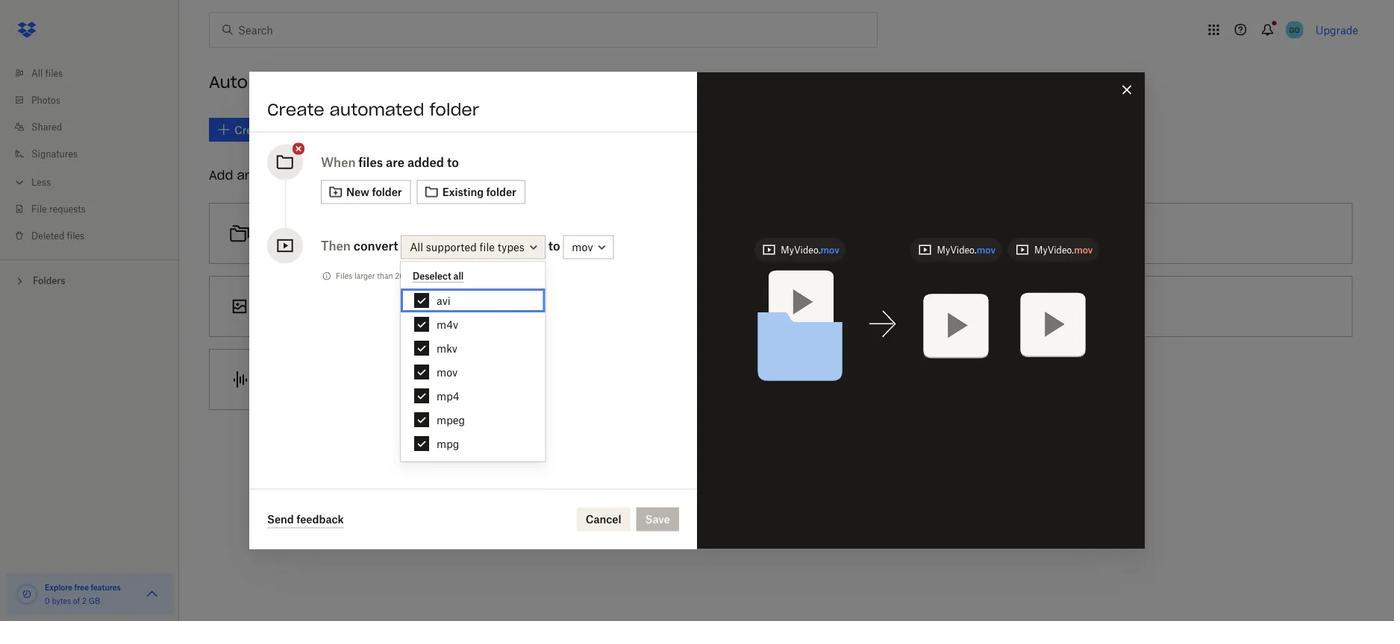 Task type: describe. For each thing, give the bounding box(es) containing it.
choose an image format to convert files to
[[269, 300, 479, 313]]

shared
[[31, 121, 62, 132]]

to left pdfs
[[1105, 227, 1115, 240]]

choose a category to sort files by
[[269, 227, 434, 240]]

deleted files
[[31, 230, 84, 241]]

upgrade
[[1315, 24, 1358, 36]]

convert for choose an image format to convert files to
[[406, 300, 443, 313]]

add an automation main content
[[203, 107, 1394, 622]]

file requests link
[[12, 196, 179, 222]]

are
[[386, 155, 404, 169]]

supported
[[426, 241, 477, 254]]

2 myvideo. from the left
[[937, 244, 977, 256]]

list containing all files
[[0, 51, 179, 260]]

choose for choose a file format to convert audio files to
[[269, 374, 307, 386]]

choose for choose a file format to convert videos to
[[655, 300, 692, 313]]

file
[[31, 203, 47, 215]]

deselect all button
[[413, 271, 464, 283]]

explore free features 0 bytes of 2 gb
[[45, 583, 121, 606]]

unzip files button
[[973, 270, 1358, 343]]

files right the convert
[[1082, 227, 1102, 240]]

when
[[321, 155, 356, 169]]

less
[[31, 176, 51, 188]]

gb
[[89, 597, 100, 606]]

bytes
[[52, 597, 71, 606]]

create automated folder
[[267, 99, 479, 120]]

all
[[453, 271, 464, 282]]

1 myvideo. from the left
[[781, 244, 821, 256]]

files right renames on the top right of the page
[[773, 227, 793, 240]]

mpeg checkbox item
[[401, 408, 545, 432]]

m4v checkbox item
[[401, 313, 545, 337]]

choose a file format to convert audio files to
[[269, 374, 488, 386]]

less image
[[12, 175, 27, 190]]

file requests
[[31, 203, 86, 215]]

features
[[91, 583, 121, 593]]

a for choose a category to sort files by
[[310, 227, 315, 240]]

files up mp4
[[455, 374, 475, 386]]

be
[[456, 272, 465, 281]]

m4v
[[437, 318, 458, 331]]

to left sort
[[364, 227, 374, 240]]

file for all supported file types
[[480, 241, 495, 254]]

to right types
[[548, 238, 560, 253]]

deleted
[[31, 230, 64, 241]]

to left videos
[[757, 300, 767, 313]]

sort
[[376, 227, 396, 240]]

avi
[[437, 294, 451, 307]]

deselect
[[413, 271, 451, 282]]

choose a category to sort files by button
[[203, 197, 588, 270]]

upgrade link
[[1315, 24, 1358, 36]]

folders button
[[0, 269, 179, 291]]

mp4 checkbox item
[[401, 384, 545, 408]]

convert inside create automated folder dialog
[[354, 238, 398, 253]]

mkv checkbox item
[[401, 337, 545, 360]]

set
[[655, 227, 672, 240]]

signatures link
[[12, 140, 179, 167]]

folder
[[429, 99, 479, 120]]

image
[[325, 300, 355, 313]]

files are added to
[[358, 155, 459, 169]]

all files
[[31, 68, 63, 79]]

choose an image format to convert files to button
[[203, 270, 588, 343]]

all supported file types button
[[401, 235, 545, 259]]

mpg
[[437, 438, 459, 450]]

rule
[[683, 227, 702, 240]]

automation
[[256, 168, 328, 183]]

files
[[336, 272, 352, 281]]

quota usage element
[[15, 583, 39, 607]]

to down the 2048mb
[[394, 300, 404, 313]]

not
[[443, 272, 454, 281]]

requests
[[49, 203, 86, 215]]

shared link
[[12, 113, 179, 140]]

than
[[377, 272, 393, 281]]

explore
[[45, 583, 73, 593]]

deleted files link
[[12, 222, 179, 249]]

mkv
[[437, 342, 457, 355]]

0
[[45, 597, 50, 606]]

that
[[705, 227, 725, 240]]

videos
[[810, 300, 841, 313]]

files larger than 2048mb will not be converted
[[336, 272, 502, 281]]

mov checkbox item
[[401, 360, 545, 384]]

an for choose
[[310, 300, 322, 313]]

to down 'mkv' checkbox item
[[478, 374, 488, 386]]

set a rule that renames files button
[[588, 197, 973, 270]]

choose for choose a category to sort files by
[[269, 227, 307, 240]]

create
[[267, 99, 324, 120]]

files up m4v
[[446, 300, 467, 313]]

all for all files
[[31, 68, 43, 79]]

automated
[[330, 99, 424, 120]]

convert files to pdfs button
[[973, 197, 1358, 270]]

1 myvideo. mov from the left
[[781, 244, 839, 256]]

deselect all
[[413, 271, 464, 282]]

all supported file types
[[410, 241, 524, 254]]



Task type: vqa. For each thing, say whether or not it's contained in the screenshot.
Move page:
no



Task type: locate. For each thing, give the bounding box(es) containing it.
choose a file format to convert videos to
[[655, 300, 854, 313]]

an inside "choose an image format to convert files to" button
[[310, 300, 322, 313]]

files
[[45, 68, 63, 79], [358, 155, 383, 169], [399, 227, 419, 240], [773, 227, 793, 240], [1082, 227, 1102, 240], [67, 230, 84, 241], [446, 300, 467, 313], [1072, 300, 1092, 313], [455, 374, 475, 386]]

a inside set a rule that renames files button
[[674, 227, 680, 240]]

files left by at the top left
[[399, 227, 419, 240]]

convert left videos
[[770, 300, 807, 313]]

2 horizontal spatial file
[[703, 300, 719, 313]]

file inside all supported file types dropdown button
[[480, 241, 495, 254]]

dropbox image
[[12, 15, 42, 45]]

3 myvideo. mov from the left
[[1034, 244, 1093, 256]]

to
[[447, 155, 459, 169], [364, 227, 374, 240], [1105, 227, 1115, 240], [548, 238, 560, 253], [394, 300, 404, 313], [470, 300, 479, 313], [757, 300, 767, 313], [844, 300, 854, 313], [372, 374, 382, 386], [478, 374, 488, 386]]

myvideo.
[[781, 244, 821, 256], [937, 244, 977, 256], [1034, 244, 1074, 256]]

file for choose a file format to convert videos to
[[703, 300, 719, 313]]

files inside create automated folder dialog
[[358, 155, 383, 169]]

all
[[31, 68, 43, 79], [410, 241, 423, 254]]

larger
[[354, 272, 375, 281]]

0 horizontal spatial myvideo. mov
[[781, 244, 839, 256]]

convert up than
[[354, 238, 398, 253]]

all inside all files link
[[31, 68, 43, 79]]

to right videos
[[844, 300, 854, 313]]

add an automation
[[209, 168, 328, 183]]

avi checkbox item
[[401, 289, 545, 313]]

2 myvideo. mov from the left
[[937, 244, 996, 256]]

file down that
[[703, 300, 719, 313]]

0 vertical spatial an
[[237, 168, 253, 183]]

3 myvideo. from the left
[[1034, 244, 1074, 256]]

0 horizontal spatial myvideo.
[[781, 244, 821, 256]]

unzip
[[1040, 300, 1069, 313]]

list
[[0, 51, 179, 260]]

format down 'image'
[[336, 374, 369, 386]]

all up photos
[[31, 68, 43, 79]]

file inside choose a file format to convert audio files to button
[[318, 374, 333, 386]]

automations
[[209, 72, 317, 93]]

file for choose a file format to convert audio files to
[[318, 374, 333, 386]]

convert
[[1040, 227, 1079, 240]]

a for choose a file format to convert audio files to
[[310, 374, 315, 386]]

2 horizontal spatial myvideo.
[[1034, 244, 1074, 256]]

all files link
[[12, 60, 179, 87]]

2
[[82, 597, 87, 606]]

a for choose a file format to convert videos to
[[695, 300, 701, 313]]

a inside choose a file format to convert videos to button
[[695, 300, 701, 313]]

will
[[428, 272, 441, 281]]

choose for choose an image format to convert files to
[[269, 300, 307, 313]]

format down larger
[[358, 300, 391, 313]]

mp4
[[437, 390, 459, 403]]

myvideo. mov
[[781, 244, 839, 256], [937, 244, 996, 256], [1034, 244, 1093, 256]]

format for files
[[358, 300, 391, 313]]

signatures
[[31, 148, 78, 159]]

an left 'image'
[[310, 300, 322, 313]]

file left types
[[480, 241, 495, 254]]

convert for choose a file format to convert audio files to
[[385, 374, 422, 386]]

file inside choose a file format to convert videos to button
[[703, 300, 719, 313]]

2048mb
[[395, 272, 426, 281]]

free
[[74, 583, 89, 593]]

unzip files
[[1040, 300, 1092, 313]]

an for add
[[237, 168, 253, 183]]

2 vertical spatial file
[[318, 374, 333, 386]]

add
[[209, 168, 233, 183]]

category
[[318, 227, 361, 240]]

photos
[[31, 94, 60, 106]]

files up photos
[[45, 68, 63, 79]]

file down 'image'
[[318, 374, 333, 386]]

1 vertical spatial file
[[703, 300, 719, 313]]

set a rule that renames files
[[655, 227, 793, 240]]

choose a file format to convert videos to button
[[588, 270, 973, 343]]

all inside all supported file types dropdown button
[[410, 241, 423, 254]]

to right avi
[[470, 300, 479, 313]]

all down by at the top left
[[410, 241, 423, 254]]

format down renames on the top right of the page
[[721, 300, 754, 313]]

renames
[[727, 227, 770, 240]]

convert up m4v
[[406, 300, 443, 313]]

photos link
[[12, 87, 179, 113]]

all for all supported file types
[[410, 241, 423, 254]]

converted
[[467, 272, 502, 281]]

files right deleted
[[67, 230, 84, 241]]

1 horizontal spatial file
[[480, 241, 495, 254]]

of
[[73, 597, 80, 606]]

format for audio
[[336, 374, 369, 386]]

2 horizontal spatial myvideo. mov
[[1034, 244, 1093, 256]]

a
[[310, 227, 315, 240], [674, 227, 680, 240], [695, 300, 701, 313], [310, 374, 315, 386]]

pdfs
[[1118, 227, 1144, 240]]

0 horizontal spatial an
[[237, 168, 253, 183]]

format
[[358, 300, 391, 313], [721, 300, 754, 313], [336, 374, 369, 386]]

to right added
[[447, 155, 459, 169]]

a inside choose a file format to convert audio files to button
[[310, 374, 315, 386]]

to left audio
[[372, 374, 382, 386]]

choose
[[269, 227, 307, 240], [269, 300, 307, 313], [655, 300, 692, 313], [269, 374, 307, 386]]

audio
[[424, 374, 452, 386]]

choose a file format to convert audio files to button
[[203, 343, 588, 416]]

1 horizontal spatial myvideo.
[[937, 244, 977, 256]]

convert for choose a file format to convert videos to
[[770, 300, 807, 313]]

0 vertical spatial file
[[480, 241, 495, 254]]

files inside button
[[1072, 300, 1092, 313]]

create automated folder dialog
[[249, 72, 1145, 550]]

files left are
[[358, 155, 383, 169]]

1 horizontal spatial an
[[310, 300, 322, 313]]

1 vertical spatial all
[[410, 241, 423, 254]]

mpg checkbox item
[[401, 432, 545, 456]]

mov
[[821, 244, 839, 256], [977, 244, 996, 256], [1074, 244, 1093, 256], [437, 366, 458, 379]]

a for set a rule that renames files
[[674, 227, 680, 240]]

1 horizontal spatial myvideo. mov
[[937, 244, 996, 256]]

added
[[407, 155, 444, 169]]

convert files to pdfs
[[1040, 227, 1144, 240]]

mov inside mov checkbox item
[[437, 366, 458, 379]]

file
[[480, 241, 495, 254], [703, 300, 719, 313], [318, 374, 333, 386]]

folders
[[33, 275, 65, 287]]

mpeg
[[437, 414, 465, 426]]

files right the unzip
[[1072, 300, 1092, 313]]

format for videos
[[721, 300, 754, 313]]

1 horizontal spatial all
[[410, 241, 423, 254]]

an right the add
[[237, 168, 253, 183]]

convert left audio
[[385, 374, 422, 386]]

0 horizontal spatial file
[[318, 374, 333, 386]]

0 vertical spatial all
[[31, 68, 43, 79]]

an
[[237, 168, 253, 183], [310, 300, 322, 313]]

1 vertical spatial an
[[310, 300, 322, 313]]

a inside choose a category to sort files by button
[[310, 227, 315, 240]]

types
[[498, 241, 524, 254]]

convert
[[354, 238, 398, 253], [406, 300, 443, 313], [770, 300, 807, 313], [385, 374, 422, 386]]

by
[[422, 227, 434, 240]]

then
[[321, 238, 351, 253]]

0 horizontal spatial all
[[31, 68, 43, 79]]



